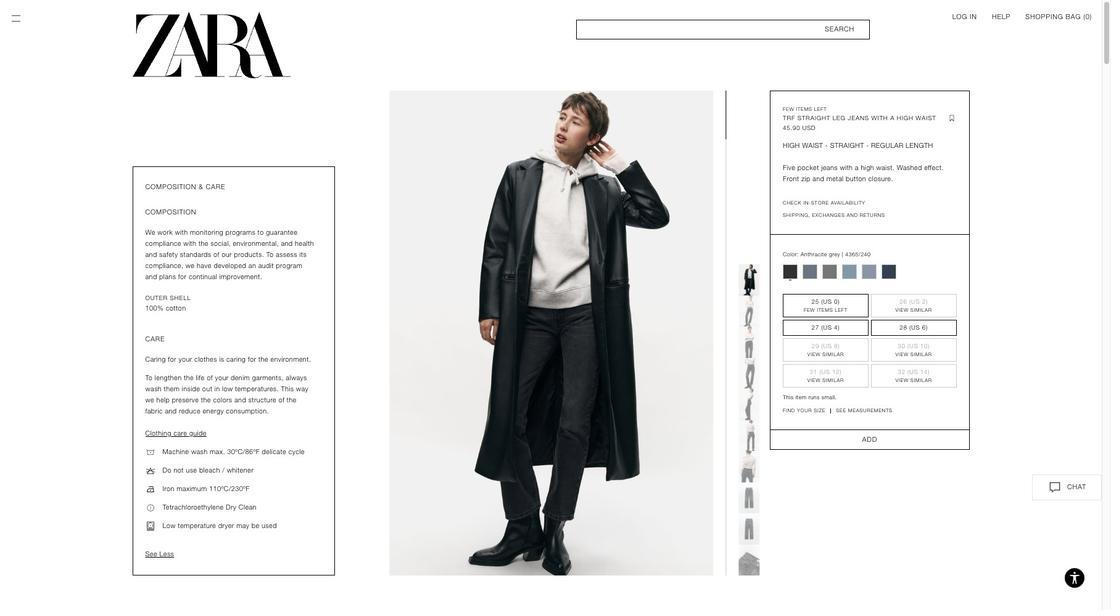 Task type: describe. For each thing, give the bounding box(es) containing it.
temperatures.
[[235, 386, 279, 394]]

outer
[[145, 295, 168, 302]]

1 vertical spatial with
[[175, 229, 188, 237]]

waist.
[[876, 164, 895, 172]]

shipping,
[[783, 213, 810, 218]]

(us for 31
[[820, 369, 830, 376]]

and up the consumption.
[[234, 397, 246, 405]]

shipping, exchanges and returns button
[[783, 212, 957, 220]]

this item runs small.
[[783, 395, 837, 401]]

the down out
[[201, 397, 211, 405]]

similar for 8)
[[823, 352, 844, 358]]

machine
[[163, 449, 189, 457]]

28 (us 6)
[[900, 325, 928, 331]]

inside
[[182, 386, 200, 394]]

and left plans
[[145, 273, 157, 281]]

less
[[160, 551, 174, 559]]

trf straight leg jeans with a high waist
[[783, 115, 936, 122]]

2 - from the left
[[866, 142, 869, 150]]

zara trf straight leg jeans with a high waist - anthracite grey - image 1 image
[[739, 296, 760, 327]]

(us for 26
[[910, 299, 920, 305]]

30ºc/86ºf
[[227, 449, 260, 457]]

clothes
[[194, 356, 217, 364]]

0 horizontal spatial of
[[207, 375, 213, 383]]

view for 30
[[896, 352, 909, 358]]

and down compliance
[[145, 251, 157, 259]]

assess
[[276, 251, 297, 259]]

(us for 27
[[821, 325, 832, 331]]

low temperature dryer may be used
[[163, 523, 277, 531]]

them
[[164, 386, 180, 394]]

social,
[[211, 240, 231, 248]]

composition for composition & care
[[145, 183, 196, 191]]

14)
[[920, 369, 930, 376]]

your inside to lengthen the life of your denim garments, always wash them inside out in low temperatures. this way we help preserve the colors and structure of the fabric and reduce energy consumption.
[[215, 375, 229, 383]]

left
[[814, 107, 827, 112]]

environment.
[[270, 356, 311, 364]]

2 vertical spatial with
[[183, 240, 196, 248]]

0 vertical spatial your
[[179, 356, 192, 364]]

standards
[[180, 251, 211, 259]]

do not use bleach / whitener
[[163, 467, 254, 475]]

see inside button
[[145, 551, 157, 559]]

and up "assess"
[[281, 240, 293, 248]]

chat button
[[1032, 475, 1102, 501]]

zara logo united states. go to homepage image
[[132, 12, 291, 78]]

item
[[796, 395, 807, 401]]

zara trf straight leg jeans with a high waist - anthracite grey - image 3 image
[[739, 358, 760, 389]]

view for 26
[[896, 308, 909, 313]]

similar for 2)
[[911, 308, 932, 313]]

shell
[[170, 295, 191, 302]]

caring
[[145, 356, 166, 364]]

0 horizontal spatial zara trf straight leg jeans with a high waist - anthracite grey - image 0 image
[[390, 91, 713, 576]]

select a size list box
[[783, 294, 957, 388]]

check in-store availability button
[[783, 200, 957, 207]]

32 (us 14) view similar
[[896, 369, 932, 384]]

2 horizontal spatial for
[[248, 356, 256, 364]]

clothing care guide link
[[145, 430, 207, 438]]

1 horizontal spatial see
[[836, 408, 847, 414]]

:
[[797, 252, 799, 258]]

few
[[804, 308, 815, 313]]

help
[[156, 397, 170, 405]]

bag
[[1066, 13, 1081, 21]]

26 (us 2) view similar
[[896, 299, 932, 313]]

search
[[825, 25, 855, 33]]

2 horizontal spatial your
[[797, 408, 812, 414]]

wash inside to lengthen the life of your denim garments, always wash them inside out in low temperatures. this way we help preserve the colors and structure of the fabric and reduce energy consumption.
[[145, 386, 162, 394]]

use
[[186, 467, 197, 475]]

|
[[842, 252, 844, 258]]

high
[[861, 164, 874, 172]]

check
[[783, 201, 802, 206]]

view for 29
[[808, 352, 821, 358]]

fabric
[[145, 408, 163, 416]]

[car]18 image
[[145, 485, 155, 495]]

chat
[[1067, 484, 1087, 492]]

caring
[[226, 356, 246, 364]]

[car]7 image
[[145, 448, 155, 458]]

26
[[900, 299, 907, 305]]

Product search search field
[[576, 20, 870, 39]]

zara trf straight leg jeans with a high waist - anthracite grey - image 5 image
[[739, 421, 760, 452]]

be
[[252, 523, 260, 531]]

view for 31
[[808, 378, 821, 384]]

the up garments,
[[258, 356, 268, 364]]

developed
[[214, 262, 246, 270]]

our
[[222, 251, 232, 259]]

30 (us 10) view similar
[[896, 343, 932, 358]]

items
[[796, 107, 812, 112]]

see less button
[[145, 550, 174, 561]]

[car]14 image
[[145, 466, 155, 476]]

log
[[952, 13, 968, 21]]

1 - from the left
[[825, 142, 828, 150]]

products.
[[234, 251, 264, 259]]

size
[[814, 408, 826, 414]]

effect.
[[924, 164, 944, 172]]

(
[[1084, 13, 1086, 21]]

dry
[[226, 504, 237, 512]]

100%
[[145, 305, 164, 313]]

max.
[[210, 449, 225, 457]]

add
[[862, 436, 877, 444]]

accessibility image
[[1063, 566, 1087, 591]]

1 vertical spatial high
[[783, 142, 800, 150]]

and inside five pocket jeans with a high waist. washed effect. front zip and metal button closure.
[[813, 175, 824, 183]]

may
[[236, 523, 249, 531]]

is
[[219, 356, 224, 364]]

1 vertical spatial wash
[[191, 449, 208, 457]]

similar for 10)
[[911, 352, 932, 358]]

30
[[898, 343, 906, 350]]

health
[[295, 240, 314, 248]]

0
[[1086, 13, 1090, 21]]

color : anthracite grey | 4365/240
[[783, 252, 871, 258]]

temperature
[[178, 523, 216, 531]]

lengthen
[[155, 375, 182, 383]]

five pocket jeans with a high waist. washed effect. front zip and metal button closure.
[[783, 164, 944, 183]]

open menu image
[[10, 12, 22, 25]]

colors
[[213, 397, 232, 405]]

we inside to lengthen the life of your denim garments, always wash them inside out in low temperatures. this way we help preserve the colors and structure of the fabric and reduce energy consumption.
[[145, 397, 154, 405]]

this inside to lengthen the life of your denim garments, always wash them inside out in low temperatures. this way we help preserve the colors and structure of the fabric and reduce energy consumption.
[[281, 386, 294, 394]]

12)
[[832, 369, 842, 376]]



Task type: vqa. For each thing, say whether or not it's contained in the screenshot.


Task type: locate. For each thing, give the bounding box(es) containing it.
high
[[897, 115, 914, 122], [783, 142, 800, 150]]

plans
[[159, 273, 176, 281]]

and down 'help'
[[165, 408, 177, 416]]

an
[[249, 262, 256, 270]]

left
[[835, 308, 848, 313]]

(us for 28
[[910, 325, 920, 331]]

similar
[[911, 308, 932, 313], [823, 352, 844, 358], [911, 352, 932, 358], [823, 378, 844, 384], [911, 378, 932, 384]]

1 horizontal spatial this
[[783, 395, 794, 401]]

view down 26
[[896, 308, 909, 313]]

the inside we work with monitoring programs to guarantee compliance with the social, environmental, and health and safety standards of our products. to assess its compliance, we have developed an audit program and plans for continual improvement.
[[199, 240, 208, 248]]

clean
[[239, 504, 257, 512]]

pocket
[[798, 164, 819, 172]]

tetrachloroethylene
[[163, 504, 224, 512]]

preserve
[[172, 397, 199, 405]]

trf
[[783, 115, 795, 122]]

- left regular
[[866, 142, 869, 150]]

your up in
[[215, 375, 229, 383]]

to up 'audit'
[[266, 251, 274, 259]]

check in-store availability
[[783, 201, 866, 206]]

with left a
[[840, 164, 853, 172]]

audit
[[258, 262, 274, 270]]

composition for composition
[[145, 209, 196, 217]]

/
[[222, 467, 225, 475]]

similar inside 29 (us 8) view similar
[[823, 352, 844, 358]]

your down item
[[797, 408, 812, 414]]

1 vertical spatial to
[[145, 375, 153, 383]]

see down small.
[[836, 408, 847, 414]]

(us left the 2) on the right of page
[[910, 299, 920, 305]]

straight
[[798, 115, 831, 122], [830, 142, 864, 150]]

(us inside 32 (us 14) view similar
[[908, 369, 918, 376]]

0 horizontal spatial waist
[[802, 142, 823, 150]]

2 vertical spatial your
[[797, 408, 812, 414]]

0 horizontal spatial this
[[281, 386, 294, 394]]

we up fabric
[[145, 397, 154, 405]]

see measurements button
[[831, 408, 893, 415]]

(us inside 29 (us 8) view similar
[[821, 343, 832, 350]]

1 horizontal spatial wash
[[191, 449, 208, 457]]

of inside we work with monitoring programs to guarantee compliance with the social, environmental, and health and safety standards of our products. to assess its compliance, we have developed an audit program and plans for continual improvement.
[[213, 251, 219, 259]]

1 horizontal spatial high
[[897, 115, 914, 122]]

cycle
[[289, 449, 305, 457]]

1 horizontal spatial to
[[266, 251, 274, 259]]

similar for 12)
[[823, 378, 844, 384]]

similar inside 31 (us 12) view similar
[[823, 378, 844, 384]]

1 vertical spatial of
[[207, 375, 213, 383]]

2 composition from the top
[[145, 209, 196, 217]]

similar inside the 30 (us 10) view similar
[[911, 352, 932, 358]]

0 horizontal spatial for
[[168, 356, 176, 364]]

- up jeans
[[825, 142, 828, 150]]

view inside 32 (us 14) view similar
[[896, 378, 909, 384]]

we inside we work with monitoring programs to guarantee compliance with the social, environmental, and health and safety standards of our products. to assess its compliance, we have developed an audit program and plans for continual improvement.
[[186, 262, 195, 270]]

(us for 32
[[908, 369, 918, 376]]

0 horizontal spatial care
[[145, 336, 165, 344]]

(us inside the 30 (us 10) view similar
[[908, 343, 918, 350]]

log in link
[[952, 12, 977, 22]]

with right work
[[175, 229, 188, 237]]

we
[[145, 229, 155, 237]]

28
[[900, 325, 907, 331]]

0 vertical spatial this
[[281, 386, 294, 394]]

composition up work
[[145, 209, 196, 217]]

small.
[[822, 395, 837, 401]]

0 status
[[1086, 13, 1090, 21]]

0 horizontal spatial -
[[825, 142, 828, 150]]

clothing care guide
[[145, 430, 207, 438]]

composition left &
[[145, 183, 196, 191]]

zara trf straight leg jeans with a high waist - anthracite grey - image 2 image
[[739, 327, 760, 358]]

2 horizontal spatial of
[[279, 397, 285, 405]]

exchanges
[[812, 213, 845, 218]]

cotton
[[166, 305, 186, 313]]

(us left 8)
[[821, 343, 832, 350]]

shipping, exchanges and returns
[[783, 213, 885, 218]]

[car]125 image
[[145, 503, 155, 513]]

used
[[262, 523, 277, 531]]

similar down the 2) on the right of page
[[911, 308, 932, 313]]

view inside the 30 (us 10) view similar
[[896, 352, 909, 358]]

(us right 31
[[820, 369, 830, 376]]

add button
[[770, 431, 970, 450]]

in
[[215, 386, 220, 394]]

and right zip
[[813, 175, 824, 183]]

not
[[174, 467, 184, 475]]

to inside to lengthen the life of your denim garments, always wash them inside out in low temperatures. this way we help preserve the colors and structure of the fabric and reduce energy consumption.
[[145, 375, 153, 383]]

0 horizontal spatial wash
[[145, 386, 162, 394]]

delicate
[[262, 449, 286, 457]]

1 vertical spatial we
[[145, 397, 154, 405]]

0 vertical spatial straight
[[798, 115, 831, 122]]

)
[[1090, 13, 1092, 21]]

29
[[812, 343, 819, 350]]

1 horizontal spatial waist
[[916, 115, 936, 122]]

the down monitoring
[[199, 240, 208, 248]]

straight down left
[[798, 115, 831, 122]]

with
[[840, 164, 853, 172], [175, 229, 188, 237], [183, 240, 196, 248]]

wash left max.
[[191, 449, 208, 457]]

0 vertical spatial we
[[186, 262, 195, 270]]

0 horizontal spatial see
[[145, 551, 157, 559]]

we down standards
[[186, 262, 195, 270]]

1 vertical spatial see
[[145, 551, 157, 559]]

its
[[299, 251, 307, 259]]

similar down 10)
[[911, 352, 932, 358]]

returns
[[860, 213, 885, 218]]

1 vertical spatial care
[[145, 336, 165, 344]]

care right &
[[206, 183, 225, 191]]

add item to wishlist image
[[947, 114, 957, 123]]

(us inside 31 (us 12) view similar
[[820, 369, 830, 376]]

0 horizontal spatial high
[[783, 142, 800, 150]]

(us for 25
[[821, 299, 832, 305]]

for right caring
[[248, 356, 256, 364]]

1 horizontal spatial -
[[866, 142, 869, 150]]

(us left 4)
[[821, 325, 832, 331]]

guide
[[189, 430, 207, 438]]

the
[[199, 240, 208, 248], [258, 356, 268, 364], [184, 375, 194, 383], [201, 397, 211, 405], [287, 397, 297, 405]]

reduce
[[179, 408, 201, 416]]

low
[[163, 523, 176, 531]]

to lengthen the life of your denim garments, always wash them inside out in low temperatures. this way we help preserve the colors and structure of the fabric and reduce energy consumption.
[[145, 375, 311, 416]]

2 vertical spatial of
[[279, 397, 285, 405]]

to left lengthen
[[145, 375, 153, 383]]

(us right 30
[[908, 343, 918, 350]]

1 vertical spatial waist
[[802, 142, 823, 150]]

with
[[872, 115, 888, 122]]

bleach
[[199, 467, 220, 475]]

programs
[[226, 229, 256, 237]]

0 horizontal spatial we
[[145, 397, 154, 405]]

high down 45.90
[[783, 142, 800, 150]]

this left item
[[783, 395, 794, 401]]

similar inside 26 (us 2) view similar
[[911, 308, 932, 313]]

shopping bag ( 0 )
[[1026, 13, 1092, 21]]

1 horizontal spatial of
[[213, 251, 219, 259]]

program
[[276, 262, 303, 270]]

0 vertical spatial to
[[266, 251, 274, 259]]

to inside we work with monitoring programs to guarantee compliance with the social, environmental, and health and safety standards of our products. to assess its compliance, we have developed an audit program and plans for continual improvement.
[[266, 251, 274, 259]]

composition & care
[[145, 183, 225, 191]]

(us left "6)"
[[910, 325, 920, 331]]

in-
[[804, 201, 811, 206]]

this down always in the bottom left of the page
[[281, 386, 294, 394]]

see less
[[145, 551, 174, 559]]

view down 32
[[896, 378, 909, 384]]

view down 31
[[808, 378, 821, 384]]

outer shell 100% cotton
[[145, 295, 191, 313]]

27 (us 4)
[[812, 325, 840, 331]]

clothing
[[145, 430, 171, 438]]

27
[[812, 325, 819, 331]]

1 vertical spatial composition
[[145, 209, 196, 217]]

0 vertical spatial with
[[840, 164, 853, 172]]

view inside 26 (us 2) view similar
[[896, 308, 909, 313]]

closure.
[[869, 175, 893, 183]]

1 horizontal spatial care
[[206, 183, 225, 191]]

1 horizontal spatial we
[[186, 262, 195, 270]]

similar down 8)
[[823, 352, 844, 358]]

view for 32
[[896, 378, 909, 384]]

similar inside 32 (us 14) view similar
[[911, 378, 932, 384]]

straight up a
[[830, 142, 864, 150]]

runs
[[809, 395, 820, 401]]

color
[[783, 252, 797, 258]]

of left our
[[213, 251, 219, 259]]

find your size button
[[783, 408, 826, 415]]

iron maximum 110ºc/230ºf
[[163, 486, 250, 494]]

similar down 12)
[[823, 378, 844, 384]]

0 vertical spatial waist
[[916, 115, 936, 122]]

monitoring
[[190, 229, 223, 237]]

continual
[[189, 273, 217, 281]]

0 vertical spatial composition
[[145, 183, 196, 191]]

(us inside 26 (us 2) view similar
[[910, 299, 920, 305]]

1 vertical spatial straight
[[830, 142, 864, 150]]

button
[[846, 175, 866, 183]]

(us inside 25 (us 0) few items left
[[821, 299, 832, 305]]

1 vertical spatial this
[[783, 395, 794, 401]]

[car]31 image
[[145, 522, 155, 532]]

your
[[179, 356, 192, 364], [215, 375, 229, 383], [797, 408, 812, 414]]

view down 30
[[896, 352, 909, 358]]

compliance
[[145, 240, 181, 248]]

wash
[[145, 386, 162, 394], [191, 449, 208, 457]]

0 vertical spatial wash
[[145, 386, 162, 394]]

tray icon image
[[1048, 481, 1063, 495]]

45.90
[[783, 125, 800, 131]]

of right structure
[[279, 397, 285, 405]]

and inside button
[[847, 213, 858, 218]]

the up inside
[[184, 375, 194, 383]]

view down 29
[[808, 352, 821, 358]]

view inside 29 (us 8) view similar
[[808, 352, 821, 358]]

1 horizontal spatial your
[[215, 375, 229, 383]]

waist down 'usd' on the right top of page
[[802, 142, 823, 150]]

zara trf straight leg jeans with a high waist - anthracite grey - image 8 image
[[739, 514, 760, 545]]

zara trf straight leg jeans with a high waist - anthracite grey - image 9 image
[[739, 545, 760, 576]]

for inside we work with monitoring programs to guarantee compliance with the social, environmental, and health and safety standards of our products. to assess its compliance, we have developed an audit program and plans for continual improvement.
[[178, 273, 187, 281]]

search link
[[576, 20, 870, 39]]

see left less
[[145, 551, 157, 559]]

with inside five pocket jeans with a high waist. washed effect. front zip and metal button closure.
[[840, 164, 853, 172]]

1 vertical spatial your
[[215, 375, 229, 383]]

6)
[[922, 325, 928, 331]]

of right life
[[207, 375, 213, 383]]

(us
[[821, 299, 832, 305], [910, 299, 920, 305], [821, 325, 832, 331], [910, 325, 920, 331], [821, 343, 832, 350], [908, 343, 918, 350], [820, 369, 830, 376], [908, 369, 918, 376]]

zara trf straight leg jeans with a high waist - anthracite grey - image 7 image
[[739, 483, 760, 514]]

the down the "way"
[[287, 397, 297, 405]]

similar for 14)
[[911, 378, 932, 384]]

view inside 31 (us 12) view similar
[[808, 378, 821, 384]]

similar down 14)
[[911, 378, 932, 384]]

for right 'caring'
[[168, 356, 176, 364]]

consumption.
[[226, 408, 269, 416]]

zara trf straight leg jeans with a high waist - anthracite grey - image 0 image
[[390, 91, 713, 576], [739, 265, 760, 296]]

waist left add item to wishlist 'image'
[[916, 115, 936, 122]]

energy
[[203, 408, 224, 416]]

4)
[[834, 325, 840, 331]]

wash up 'help'
[[145, 386, 162, 394]]

your left clothes
[[179, 356, 192, 364]]

(us for 29
[[821, 343, 832, 350]]

&
[[199, 183, 203, 191]]

0 vertical spatial see
[[836, 408, 847, 414]]

garments,
[[252, 375, 284, 383]]

shopping
[[1026, 13, 1064, 21]]

for right plans
[[178, 273, 187, 281]]

and down availability
[[847, 213, 858, 218]]

high right the 'a'
[[897, 115, 914, 122]]

0 horizontal spatial to
[[145, 375, 153, 383]]

0 horizontal spatial your
[[179, 356, 192, 364]]

of
[[213, 251, 219, 259], [207, 375, 213, 383], [279, 397, 285, 405]]

(us right 32
[[908, 369, 918, 376]]

care up 'caring'
[[145, 336, 165, 344]]

with up standards
[[183, 240, 196, 248]]

1 composition from the top
[[145, 183, 196, 191]]

0 vertical spatial of
[[213, 251, 219, 259]]

31
[[810, 369, 817, 376]]

measurements
[[848, 408, 893, 414]]

0 vertical spatial high
[[897, 115, 914, 122]]

zara trf straight leg jeans with a high waist - anthracite grey - image 6 image
[[739, 452, 760, 483]]

1 horizontal spatial zara trf straight leg jeans with a high waist - anthracite grey - image 0 image
[[739, 265, 760, 296]]

see
[[836, 408, 847, 414], [145, 551, 157, 559]]

0)
[[834, 299, 840, 305]]

have
[[197, 262, 212, 270]]

high waist - straight - regular length
[[783, 142, 933, 150]]

0 vertical spatial care
[[206, 183, 225, 191]]

(us up items
[[821, 299, 832, 305]]

1 horizontal spatial for
[[178, 273, 187, 281]]

always
[[286, 375, 307, 383]]

zara trf straight leg jeans with a high waist - anthracite grey - image 4 image
[[739, 389, 760, 421]]

iron
[[163, 486, 175, 494]]

-
[[825, 142, 828, 150], [866, 142, 869, 150]]

(us for 30
[[908, 343, 918, 350]]



